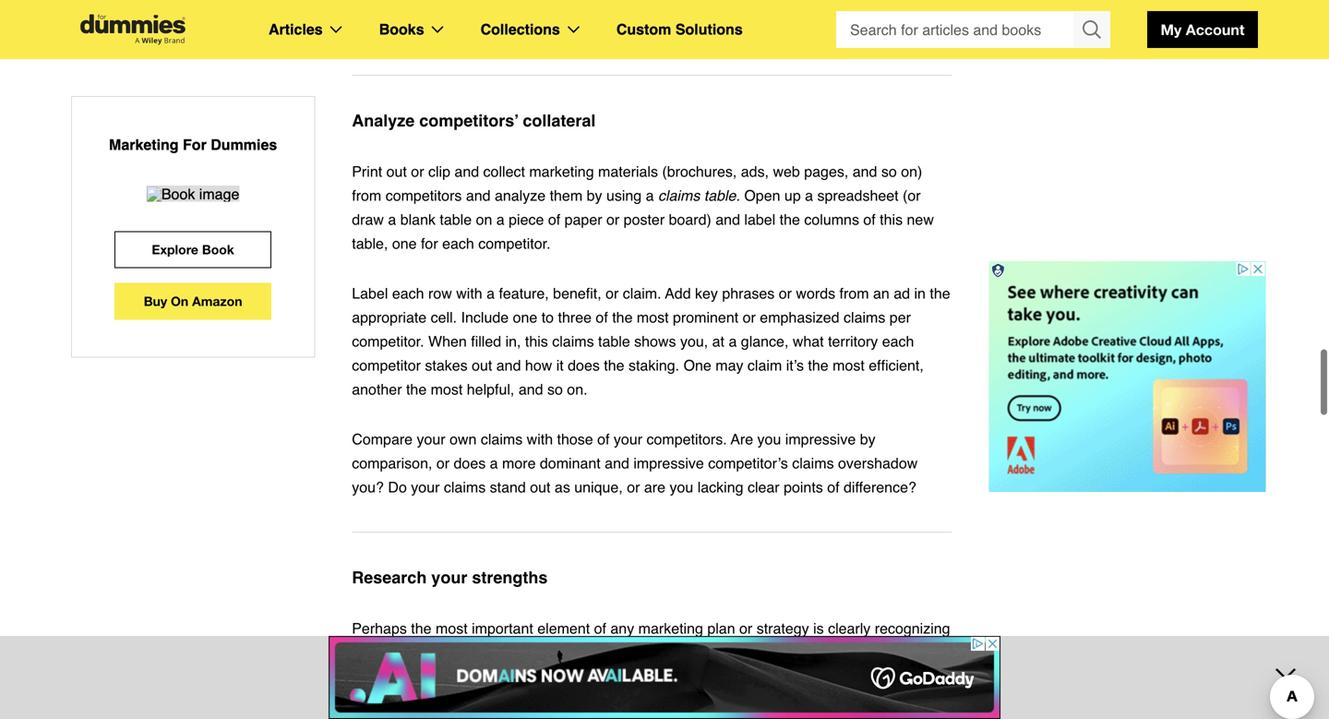 Task type: describe. For each thing, give the bounding box(es) containing it.
book image image
[[147, 187, 240, 202]]

web
[[773, 163, 801, 180]]

the up 'best'
[[380, 668, 401, 685]]

explore book
[[152, 242, 234, 257]]

out inside compare your own claims with those of your competitors. are you impressive by comparison, or does a more dominant and impressive competitor's claims overshadow you? do your claims stand out as unique, or are you lacking clear points of difference?
[[530, 479, 551, 496]]

your down question:
[[829, 692, 858, 709]]

is
[[814, 620, 824, 637]]

and inside open up a spreadsheet (or draw a blank table on a piece of paper or poster board) and label the columns of this new table, one for each competitor.
[[716, 211, 741, 228]]

what inside perhaps the most important element of any marketing plan or strategy is clearly recognizing what makes you especially good and appealing to customers. to research your strengths, find the simplest way to ask ten good customers this simple but powerful question: "what's the best thing about our (fill in the name of your product or service), from your perspective?"
[[352, 644, 383, 661]]

the right the 'ad'
[[930, 285, 951, 302]]

the right it's
[[809, 357, 829, 374]]

and down in,
[[497, 357, 521, 374]]

draw
[[352, 211, 384, 228]]

overshadow
[[839, 455, 918, 472]]

those
[[557, 431, 594, 448]]

the down the ten
[[550, 692, 571, 709]]

what inside label each row with a feature, benefit, or claim. add key phrases or words from an ad in the appropriate cell. include one to three of the most prominent or emphasized claims per competitor. when filled in, this claims table shows you, at a glance, what territory each competitor stakes out and how it does the staking. one may claim it's the most efficient, another the most helpful, and so on.
[[793, 333, 824, 350]]

close this dialog image
[[1302, 645, 1321, 663]]

of right those in the left of the page
[[598, 431, 610, 448]]

articles
[[269, 21, 323, 38]]

most down territory
[[833, 357, 865, 374]]

ten
[[537, 668, 557, 685]]

open article categories image
[[330, 26, 342, 33]]

it's
[[787, 357, 804, 374]]

materials
[[599, 163, 658, 180]]

ad
[[894, 285, 911, 302]]

most up shows
[[637, 309, 669, 326]]

service),
[[736, 692, 792, 709]]

simplest
[[405, 668, 459, 685]]

piece
[[509, 211, 544, 228]]

table,
[[352, 235, 388, 252]]

and down how
[[519, 381, 544, 398]]

this inside open up a spreadsheet (or draw a blank table on a piece of paper or poster board) and label the columns of this new table, one for each competitor.
[[880, 211, 903, 228]]

plan
[[708, 620, 736, 637]]

in inside perhaps the most important element of any marketing plan or strategy is clearly recognizing what makes you especially good and appealing to customers. to research your strengths, find the simplest way to ask ten good customers this simple but powerful question: "what's the best thing about our (fill in the name of your product or service), from your perspective?"
[[535, 692, 546, 709]]

the left staking.
[[604, 357, 625, 374]]

powerful
[[769, 668, 825, 685]]

per
[[890, 309, 912, 326]]

are
[[645, 479, 666, 496]]

claims up territory
[[844, 309, 886, 326]]

buy on amazon link
[[115, 283, 272, 320]]

a right on
[[497, 211, 505, 228]]

phrases
[[723, 285, 775, 302]]

blank
[[401, 211, 436, 228]]

buy on amazon
[[144, 294, 242, 309]]

customers.
[[682, 644, 755, 661]]

analyze
[[352, 111, 415, 130]]

ask
[[510, 668, 533, 685]]

or down simple
[[719, 692, 732, 709]]

book
[[202, 242, 234, 257]]

benefit,
[[553, 285, 602, 302]]

ads,
[[741, 163, 769, 180]]

or left the are
[[627, 479, 640, 496]]

compare
[[352, 431, 413, 448]]

simple
[[698, 668, 741, 685]]

and right "clip"
[[455, 163, 479, 180]]

of inside label each row with a feature, benefit, or claim. add key phrases or words from an ad in the appropriate cell. include one to three of the most prominent or emphasized claims per competitor. when filled in, this claims table shows you, at a glance, what territory each competitor stakes out and how it does the staking. one may claim it's the most efficient, another the most helpful, and so on.
[[596, 309, 608, 326]]

table inside open up a spreadsheet (or draw a blank table on a piece of paper or poster board) and label the columns of this new table, one for each competitor.
[[440, 211, 472, 228]]

books
[[379, 21, 424, 38]]

2 vertical spatial to
[[493, 668, 506, 685]]

poster
[[624, 211, 665, 228]]

account
[[1187, 21, 1245, 38]]

one inside label each row with a feature, benefit, or claim. add key phrases or words from an ad in the appropriate cell. include one to three of the most prominent or emphasized claims per competitor. when filled in, this claims table shows you, at a glance, what territory each competitor stakes out and how it does the staking. one may claim it's the most efficient, another the most helpful, and so on.
[[513, 309, 538, 326]]

so inside label each row with a feature, benefit, or claim. add key phrases or words from an ad in the appropriate cell. include one to three of the most prominent or emphasized claims per competitor. when filled in, this claims table shows you, at a glance, what territory each competitor stakes out and how it does the staking. one may claim it's the most efficient, another the most helpful, and so on.
[[548, 381, 563, 398]]

important
[[472, 620, 534, 637]]

this inside perhaps the most important element of any marketing plan or strategy is clearly recognizing what makes you especially good and appealing to customers. to research your strengths, find the simplest way to ask ten good customers this simple but powerful question: "what's the best thing about our (fill in the name of your product or service), from your perspective?"
[[671, 668, 694, 685]]

you?
[[352, 479, 384, 496]]

label
[[352, 285, 388, 302]]

how
[[525, 357, 553, 374]]

and inside perhaps the most important element of any marketing plan or strategy is clearly recognizing what makes you especially good and appealing to customers. to research your strengths, find the simplest way to ask ten good customers this simple but powerful question: "what's the best thing about our (fill in the name of your product or service), from your perspective?"
[[569, 644, 594, 661]]

one inside open up a spreadsheet (or draw a blank table on a piece of paper or poster board) and label the columns of this new table, one for each competitor.
[[392, 235, 417, 252]]

claim.
[[623, 285, 662, 302]]

perhaps the most important element of any marketing plan or strategy is clearly recognizing what makes you especially good and appealing to customers. to research your strengths, find the simplest way to ask ten good customers this simple but powerful question: "what's the best thing about our (fill in the name of your product or service), from your perspective?"
[[352, 620, 951, 709]]

claims table.
[[659, 187, 741, 204]]

does inside compare your own claims with those of your competitors. are you impressive by comparison, or does a more dominant and impressive competitor's claims overshadow you? do your claims stand out as unique, or are you lacking clear points of difference?
[[454, 455, 486, 472]]

another
[[352, 381, 402, 398]]

or right plan
[[740, 620, 753, 637]]

an
[[874, 285, 890, 302]]

the down stakes
[[406, 381, 427, 398]]

claims left the stand
[[444, 479, 486, 496]]

research
[[352, 568, 427, 587]]

your right those in the left of the page
[[614, 431, 643, 448]]

logo image
[[71, 14, 195, 45]]

or inside print out or clip and collect marketing materials (brochures, ads, web pages, and so on) from competitors and analyze them by using a
[[411, 163, 424, 180]]

your right research
[[432, 568, 468, 587]]

glance,
[[741, 333, 789, 350]]

with inside label each row with a feature, benefit, or claim. add key phrases or words from an ad in the appropriate cell. include one to three of the most prominent or emphasized claims per competitor. when filled in, this claims table shows you, at a glance, what territory each competitor stakes out and how it does the staking. one may claim it's the most efficient, another the most helpful, and so on.
[[456, 285, 483, 302]]

of down the customers
[[616, 692, 628, 709]]

0 horizontal spatial each
[[392, 285, 424, 302]]

helpful,
[[467, 381, 515, 398]]

marketing inside print out or clip and collect marketing materials (brochures, ads, web pages, and so on) from competitors and analyze them by using a
[[530, 163, 594, 180]]

1 vertical spatial impressive
[[634, 455, 705, 472]]

competitor
[[352, 357, 421, 374]]

do
[[388, 479, 407, 496]]

or down phrases on the top of the page
[[743, 309, 756, 326]]

from inside perhaps the most important element of any marketing plan or strategy is clearly recognizing what makes you especially good and appealing to customers. to research your strengths, find the simplest way to ask ten good customers this simple but powerful question: "what's the best thing about our (fill in the name of your product or service), from your perspective?"
[[796, 692, 825, 709]]

territory
[[829, 333, 879, 350]]

a inside print out or clip and collect marketing materials (brochures, ads, web pages, and so on) from competitors and analyze them by using a
[[646, 187, 654, 204]]

paper
[[565, 211, 603, 228]]

my account link
[[1148, 11, 1259, 48]]

about
[[445, 692, 482, 709]]

one
[[684, 357, 712, 374]]

especially
[[463, 644, 528, 661]]

new
[[907, 211, 935, 228]]

(fill
[[512, 692, 530, 709]]

the inside open up a spreadsheet (or draw a blank table on a piece of paper or poster board) and label the columns of this new table, one for each competitor.
[[780, 211, 801, 228]]

analyze
[[495, 187, 546, 204]]

claims up more
[[481, 431, 523, 448]]

row
[[429, 285, 452, 302]]

using
[[607, 187, 642, 204]]

a inside compare your own claims with those of your competitors. are you impressive by comparison, or does a more dominant and impressive competitor's claims overshadow you? do your claims stand out as unique, or are you lacking clear points of difference?
[[490, 455, 498, 472]]

your right do on the left bottom of the page
[[411, 479, 440, 496]]

the down claim.
[[613, 309, 633, 326]]

thing
[[409, 692, 441, 709]]

competitors.
[[647, 431, 727, 448]]

most inside perhaps the most important element of any marketing plan or strategy is clearly recognizing what makes you especially good and appealing to customers. to research your strengths, find the simplest way to ask ten good customers this simple but powerful question: "what's the best thing about our (fill in the name of your product or service), from your perspective?"
[[436, 620, 468, 637]]

may
[[716, 357, 744, 374]]

open collections list image
[[568, 26, 580, 33]]

customers
[[599, 668, 667, 685]]

add
[[666, 285, 691, 302]]

them
[[550, 187, 583, 204]]

1 horizontal spatial impressive
[[786, 431, 856, 448]]

efficient,
[[869, 357, 924, 374]]

of down them
[[548, 211, 561, 228]]

and inside compare your own claims with those of your competitors. are you impressive by comparison, or does a more dominant and impressive competitor's claims overshadow you? do your claims stand out as unique, or are you lacking clear points of difference?
[[605, 455, 630, 472]]

competitor's
[[709, 455, 789, 472]]

in inside label each row with a feature, benefit, or claim. add key phrases or words from an ad in the appropriate cell. include one to three of the most prominent or emphasized claims per competitor. when filled in, this claims table shows you, at a glance, what territory each competitor stakes out and how it does the staking. one may claim it's the most efficient, another the most helpful, and so on.
[[915, 285, 926, 302]]

competitor. inside open up a spreadsheet (or draw a blank table on a piece of paper or poster board) and label the columns of this new table, one for each competitor.
[[479, 235, 551, 252]]

product
[[665, 692, 714, 709]]

any
[[611, 620, 635, 637]]

of down spreadsheet
[[864, 211, 876, 228]]



Task type: locate. For each thing, give the bounding box(es) containing it.
1 vertical spatial you
[[670, 479, 694, 496]]

at
[[713, 333, 725, 350]]

one down 'feature,'
[[513, 309, 538, 326]]

marketing up the appealing
[[639, 620, 704, 637]]

in right the 'ad'
[[915, 285, 926, 302]]

a right the at at the right of the page
[[729, 333, 737, 350]]

the
[[780, 211, 801, 228], [930, 285, 951, 302], [613, 309, 633, 326], [604, 357, 625, 374], [809, 357, 829, 374], [406, 381, 427, 398], [411, 620, 432, 637], [380, 668, 401, 685], [352, 692, 373, 709], [550, 692, 571, 709]]

0 horizontal spatial one
[[392, 235, 417, 252]]

0 horizontal spatial to
[[493, 668, 506, 685]]

and down element
[[569, 644, 594, 661]]

to
[[542, 309, 554, 326], [666, 644, 678, 661], [493, 668, 506, 685]]

0 vertical spatial by
[[587, 187, 603, 204]]

0 horizontal spatial you
[[435, 644, 459, 661]]

my account
[[1161, 21, 1245, 38]]

1 horizontal spatial competitor.
[[479, 235, 551, 252]]

0 vertical spatial impressive
[[786, 431, 856, 448]]

from inside label each row with a feature, benefit, or claim. add key phrases or words from an ad in the appropriate cell. include one to three of the most prominent or emphasized claims per competitor. when filled in, this claims table shows you, at a glance, what territory each competitor stakes out and how it does the staking. one may claim it's the most efficient, another the most helpful, and so on.
[[840, 285, 870, 302]]

1 horizontal spatial in
[[915, 285, 926, 302]]

print out or clip and collect marketing materials (brochures, ads, web pages, and so on) from competitors and analyze them by using a
[[352, 163, 923, 204]]

from left an
[[840, 285, 870, 302]]

0 vertical spatial so
[[882, 163, 898, 180]]

for
[[183, 136, 207, 153]]

table.
[[704, 187, 741, 204]]

each right 'for'
[[443, 235, 475, 252]]

of left any
[[594, 620, 607, 637]]

open book categories image
[[432, 26, 444, 33]]

and down table.
[[716, 211, 741, 228]]

1 horizontal spatial so
[[882, 163, 898, 180]]

in right (fill
[[535, 692, 546, 709]]

0 horizontal spatial in
[[535, 692, 546, 709]]

does
[[568, 357, 600, 374], [454, 455, 486, 472]]

2 vertical spatial you
[[435, 644, 459, 661]]

impressive up the are
[[634, 455, 705, 472]]

or
[[411, 163, 424, 180], [607, 211, 620, 228], [606, 285, 619, 302], [779, 285, 792, 302], [743, 309, 756, 326], [437, 455, 450, 472], [627, 479, 640, 496], [740, 620, 753, 637], [719, 692, 732, 709]]

1 vertical spatial by
[[861, 431, 876, 448]]

marketing inside perhaps the most important element of any marketing plan or strategy is clearly recognizing what makes you especially good and appealing to customers. to research your strengths, find the simplest way to ask ten good customers this simple but powerful question: "what's the best thing about our (fill in the name of your product or service), from your perspective?"
[[639, 620, 704, 637]]

1 horizontal spatial this
[[671, 668, 694, 685]]

more
[[502, 455, 536, 472]]

1 horizontal spatial marketing
[[639, 620, 704, 637]]

1 vertical spatial table
[[599, 333, 631, 350]]

this inside label each row with a feature, benefit, or claim. add key phrases or words from an ad in the appropriate cell. include one to three of the most prominent or emphasized claims per competitor. when filled in, this claims table shows you, at a glance, what territory each competitor stakes out and how it does the staking. one may claim it's the most efficient, another the most helpful, and so on.
[[525, 333, 548, 350]]

0 horizontal spatial table
[[440, 211, 472, 228]]

comparison,
[[352, 455, 433, 472]]

on.
[[567, 381, 588, 398]]

cell.
[[431, 309, 457, 326]]

the up "makes" at the left bottom of the page
[[411, 620, 432, 637]]

out inside print out or clip and collect marketing materials (brochures, ads, web pages, and so on) from competitors and analyze them by using a
[[387, 163, 407, 180]]

difference?
[[844, 479, 917, 496]]

does right it
[[568, 357, 600, 374]]

1 horizontal spatial with
[[527, 431, 553, 448]]

0 vertical spatial in
[[915, 285, 926, 302]]

does down own
[[454, 455, 486, 472]]

a up poster
[[646, 187, 654, 204]]

of
[[548, 211, 561, 228], [864, 211, 876, 228], [596, 309, 608, 326], [598, 431, 610, 448], [828, 479, 840, 496], [594, 620, 607, 637], [616, 692, 628, 709]]

to left "ask"
[[493, 668, 506, 685]]

feature,
[[499, 285, 549, 302]]

on
[[171, 294, 189, 309]]

or down using
[[607, 211, 620, 228]]

to inside label each row with a feature, benefit, or claim. add key phrases or words from an ad in the appropriate cell. include one to three of the most prominent or emphasized claims per competitor. when filled in, this claims table shows you, at a glance, what territory each competitor stakes out and how it does the staking. one may claim it's the most efficient, another the most helpful, and so on.
[[542, 309, 554, 326]]

this left new
[[880, 211, 903, 228]]

0 vertical spatial this
[[880, 211, 903, 228]]

a left more
[[490, 455, 498, 472]]

0 vertical spatial marketing
[[530, 163, 594, 180]]

and up on
[[466, 187, 491, 204]]

competitors
[[386, 187, 462, 204]]

most
[[637, 309, 669, 326], [833, 357, 865, 374], [431, 381, 463, 398], [436, 620, 468, 637]]

points
[[784, 479, 824, 496]]

buy
[[144, 294, 167, 309]]

competitors'
[[420, 111, 519, 130]]

it
[[557, 357, 564, 374]]

custom
[[617, 21, 672, 38]]

key
[[696, 285, 719, 302]]

0 vertical spatial table
[[440, 211, 472, 228]]

good up name
[[562, 668, 594, 685]]

in
[[915, 285, 926, 302], [535, 692, 546, 709]]

or left "clip"
[[411, 163, 424, 180]]

0 horizontal spatial from
[[352, 187, 382, 204]]

strengths,
[[873, 644, 938, 661]]

most up especially
[[436, 620, 468, 637]]

0 horizontal spatial competitor.
[[352, 333, 424, 350]]

are
[[731, 431, 754, 448]]

0 vertical spatial with
[[456, 285, 483, 302]]

2 horizontal spatial to
[[666, 644, 678, 661]]

stakes
[[425, 357, 468, 374]]

1 horizontal spatial you
[[670, 479, 694, 496]]

dominant
[[540, 455, 601, 472]]

collections
[[481, 21, 560, 38]]

"what's
[[893, 668, 943, 685]]

0 horizontal spatial marketing
[[530, 163, 594, 180]]

find
[[352, 668, 376, 685]]

perspective?"
[[862, 692, 951, 709]]

2 vertical spatial out
[[530, 479, 551, 496]]

to
[[759, 644, 774, 661]]

with up more
[[527, 431, 553, 448]]

2 vertical spatial each
[[883, 333, 915, 350]]

1 horizontal spatial each
[[443, 235, 475, 252]]

as
[[555, 479, 571, 496]]

analyze competitors' collateral
[[352, 111, 596, 130]]

the down find
[[352, 692, 373, 709]]

0 vertical spatial advertisement element
[[990, 261, 1267, 492]]

strengths
[[472, 568, 548, 587]]

1 horizontal spatial does
[[568, 357, 600, 374]]

0 vertical spatial to
[[542, 309, 554, 326]]

1 horizontal spatial by
[[861, 431, 876, 448]]

but
[[745, 668, 765, 685]]

0 vertical spatial one
[[392, 235, 417, 252]]

by inside compare your own claims with those of your competitors. are you impressive by comparison, or does a more dominant and impressive competitor's claims overshadow you? do your claims stand out as unique, or are you lacking clear points of difference?
[[861, 431, 876, 448]]

0 vertical spatial each
[[443, 235, 475, 252]]

1 vertical spatial does
[[454, 455, 486, 472]]

a up include
[[487, 285, 495, 302]]

claims down three
[[553, 333, 594, 350]]

marketing up them
[[530, 163, 594, 180]]

1 vertical spatial advertisement element
[[329, 636, 1001, 719]]

open
[[745, 187, 781, 204]]

1 vertical spatial out
[[472, 357, 493, 374]]

a right up
[[806, 187, 814, 204]]

label
[[745, 211, 776, 228]]

or up the emphasized
[[779, 285, 792, 302]]

1 vertical spatial what
[[352, 644, 383, 661]]

emphasized
[[760, 309, 840, 326]]

open up a spreadsheet (or draw a blank table on a piece of paper or poster board) and label the columns of this new table, one for each competitor.
[[352, 187, 935, 252]]

appropriate
[[352, 309, 427, 326]]

0 horizontal spatial by
[[587, 187, 603, 204]]

of right three
[[596, 309, 608, 326]]

label each row with a feature, benefit, or claim. add key phrases or words from an ad in the appropriate cell. include one to three of the most prominent or emphasized claims per competitor. when filled in, this claims table shows you, at a glance, what territory each competitor stakes out and how it does the staking. one may claim it's the most efficient, another the most helpful, and so on.
[[352, 285, 951, 398]]

words
[[797, 285, 836, 302]]

on
[[476, 211, 493, 228]]

2 vertical spatial this
[[671, 668, 694, 685]]

with
[[456, 285, 483, 302], [527, 431, 553, 448]]

print
[[352, 163, 383, 180]]

competitor. inside label each row with a feature, benefit, or claim. add key phrases or words from an ad in the appropriate cell. include one to three of the most prominent or emphasized claims per competitor. when filled in, this claims table shows you, at a glance, what territory each competitor stakes out and how it does the staking. one may claim it's the most efficient, another the most helpful, and so on.
[[352, 333, 424, 350]]

your down the customers
[[632, 692, 661, 709]]

this up 'product'
[[671, 668, 694, 685]]

table
[[440, 211, 472, 228], [599, 333, 631, 350]]

1 horizontal spatial one
[[513, 309, 538, 326]]

out left as
[[530, 479, 551, 496]]

dummies
[[211, 136, 277, 153]]

impressive up points
[[786, 431, 856, 448]]

0 vertical spatial good
[[532, 644, 565, 661]]

out down filled
[[472, 357, 493, 374]]

1 vertical spatial with
[[527, 431, 553, 448]]

one left 'for'
[[392, 235, 417, 252]]

1 vertical spatial from
[[840, 285, 870, 302]]

from
[[352, 187, 382, 204], [840, 285, 870, 302], [796, 692, 825, 709]]

a right draw
[[388, 211, 396, 228]]

so left on.
[[548, 381, 563, 398]]

out right "print"
[[387, 163, 407, 180]]

for
[[421, 235, 438, 252]]

shows
[[635, 333, 677, 350]]

you right the are
[[670, 479, 694, 496]]

research
[[778, 644, 836, 661]]

0 horizontal spatial so
[[548, 381, 563, 398]]

0 vertical spatial competitor.
[[479, 235, 551, 252]]

0 vertical spatial you
[[758, 431, 782, 448]]

what down the emphasized
[[793, 333, 824, 350]]

what
[[793, 333, 824, 350], [352, 644, 383, 661]]

pages,
[[805, 163, 849, 180]]

what up find
[[352, 644, 383, 661]]

your left own
[[417, 431, 446, 448]]

you,
[[681, 333, 709, 350]]

1 vertical spatial marketing
[[639, 620, 704, 637]]

1 horizontal spatial table
[[599, 333, 631, 350]]

advertisement element
[[990, 261, 1267, 492], [329, 636, 1001, 719]]

0 vertical spatial what
[[793, 333, 824, 350]]

out inside label each row with a feature, benefit, or claim. add key phrases or words from an ad in the appropriate cell. include one to three of the most prominent or emphasized claims per competitor. when filled in, this claims table shows you, at a glance, what territory each competitor stakes out and how it does the staking. one may claim it's the most efficient, another the most helpful, and so on.
[[472, 357, 493, 374]]

so left on)
[[882, 163, 898, 180]]

1 vertical spatial so
[[548, 381, 563, 398]]

board)
[[669, 211, 712, 228]]

to left three
[[542, 309, 554, 326]]

your down clearly
[[840, 644, 869, 661]]

perhaps
[[352, 620, 407, 637]]

marketing for dummies
[[109, 136, 277, 153]]

2 vertical spatial from
[[796, 692, 825, 709]]

your
[[417, 431, 446, 448], [614, 431, 643, 448], [411, 479, 440, 496], [432, 568, 468, 587], [840, 644, 869, 661], [632, 692, 661, 709], [829, 692, 858, 709]]

claims up points
[[793, 455, 835, 472]]

good
[[532, 644, 565, 661], [562, 668, 594, 685]]

competitor. down piece
[[479, 235, 551, 252]]

to right the appealing
[[666, 644, 678, 661]]

0 horizontal spatial what
[[352, 644, 383, 661]]

when
[[429, 333, 467, 350]]

1 horizontal spatial out
[[472, 357, 493, 374]]

best
[[377, 692, 405, 709]]

with inside compare your own claims with those of your competitors. are you impressive by comparison, or does a more dominant and impressive competitor's claims overshadow you? do your claims stand out as unique, or are you lacking clear points of difference?
[[527, 431, 553, 448]]

from down "print"
[[352, 187, 382, 204]]

you up the simplest at the bottom of the page
[[435, 644, 459, 661]]

or left claim.
[[606, 285, 619, 302]]

2 horizontal spatial out
[[530, 479, 551, 496]]

most down stakes
[[431, 381, 463, 398]]

by inside print out or clip and collect marketing materials (brochures, ads, web pages, and so on) from competitors and analyze them by using a
[[587, 187, 603, 204]]

(or
[[903, 187, 921, 204]]

the down up
[[780, 211, 801, 228]]

lacking
[[698, 479, 744, 496]]

explore
[[152, 242, 199, 257]]

1 horizontal spatial from
[[796, 692, 825, 709]]

each up appropriate
[[392, 285, 424, 302]]

claims up the board) at the top
[[659, 187, 700, 204]]

0 vertical spatial does
[[568, 357, 600, 374]]

0 horizontal spatial impressive
[[634, 455, 705, 472]]

with up include
[[456, 285, 483, 302]]

2 horizontal spatial from
[[840, 285, 870, 302]]

table inside label each row with a feature, benefit, or claim. add key phrases or words from an ad in the appropriate cell. include one to three of the most prominent or emphasized claims per competitor. when filled in, this claims table shows you, at a glance, what territory each competitor stakes out and how it does the staking. one may claim it's the most efficient, another the most helpful, and so on.
[[599, 333, 631, 350]]

way
[[463, 668, 489, 685]]

2 horizontal spatial you
[[758, 431, 782, 448]]

columns
[[805, 211, 860, 228]]

1 vertical spatial good
[[562, 668, 594, 685]]

1 vertical spatial in
[[535, 692, 546, 709]]

of right points
[[828, 479, 840, 496]]

by up overshadow
[[861, 431, 876, 448]]

each inside open up a spreadsheet (or draw a blank table on a piece of paper or poster board) and label the columns of this new table, one for each competitor.
[[443, 235, 475, 252]]

0 vertical spatial out
[[387, 163, 407, 180]]

by up the paper
[[587, 187, 603, 204]]

table left on
[[440, 211, 472, 228]]

from inside print out or clip and collect marketing materials (brochures, ads, web pages, and so on) from competitors and analyze them by using a
[[352, 187, 382, 204]]

each up efficient,
[[883, 333, 915, 350]]

1 vertical spatial to
[[666, 644, 678, 661]]

0 horizontal spatial out
[[387, 163, 407, 180]]

1 vertical spatial competitor.
[[352, 333, 424, 350]]

1 horizontal spatial to
[[542, 309, 554, 326]]

from down 'powerful'
[[796, 692, 825, 709]]

our
[[486, 692, 507, 709]]

custom solutions link
[[617, 18, 743, 42]]

and up spreadsheet
[[853, 163, 878, 180]]

explore book link
[[115, 231, 272, 268]]

2 horizontal spatial each
[[883, 333, 915, 350]]

(brochures,
[[663, 163, 737, 180]]

recognizing
[[875, 620, 951, 637]]

you inside perhaps the most important element of any marketing plan or strategy is clearly recognizing what makes you especially good and appealing to customers. to research your strengths, find the simplest way to ask ten good customers this simple but powerful question: "what's the best thing about our (fill in the name of your product or service), from your perspective?"
[[435, 644, 459, 661]]

group
[[837, 11, 1111, 48]]

0 horizontal spatial does
[[454, 455, 486, 472]]

own
[[450, 431, 477, 448]]

1 vertical spatial each
[[392, 285, 424, 302]]

2 horizontal spatial this
[[880, 211, 903, 228]]

or inside open up a spreadsheet (or draw a blank table on a piece of paper or poster board) and label the columns of this new table, one for each competitor.
[[607, 211, 620, 228]]

0 vertical spatial from
[[352, 187, 382, 204]]

0 horizontal spatial this
[[525, 333, 548, 350]]

or down own
[[437, 455, 450, 472]]

Search for articles and books text field
[[837, 11, 1076, 48]]

1 horizontal spatial what
[[793, 333, 824, 350]]

0 horizontal spatial with
[[456, 285, 483, 302]]

staking.
[[629, 357, 680, 374]]

in,
[[506, 333, 521, 350]]

this right in,
[[525, 333, 548, 350]]

1 vertical spatial this
[[525, 333, 548, 350]]

you right are
[[758, 431, 782, 448]]

does inside label each row with a feature, benefit, or claim. add key phrases or words from an ad in the appropriate cell. include one to three of the most prominent or emphasized claims per competitor. when filled in, this claims table shows you, at a glance, what territory each competitor stakes out and how it does the staking. one may claim it's the most efficient, another the most helpful, and so on.
[[568, 357, 600, 374]]

competitor. down appropriate
[[352, 333, 424, 350]]

table left shows
[[599, 333, 631, 350]]

good up the ten
[[532, 644, 565, 661]]

and up unique,
[[605, 455, 630, 472]]

so inside print out or clip and collect marketing materials (brochures, ads, web pages, and so on) from competitors and analyze them by using a
[[882, 163, 898, 180]]

1 vertical spatial one
[[513, 309, 538, 326]]

research your strengths
[[352, 568, 548, 587]]



Task type: vqa. For each thing, say whether or not it's contained in the screenshot.
ad
yes



